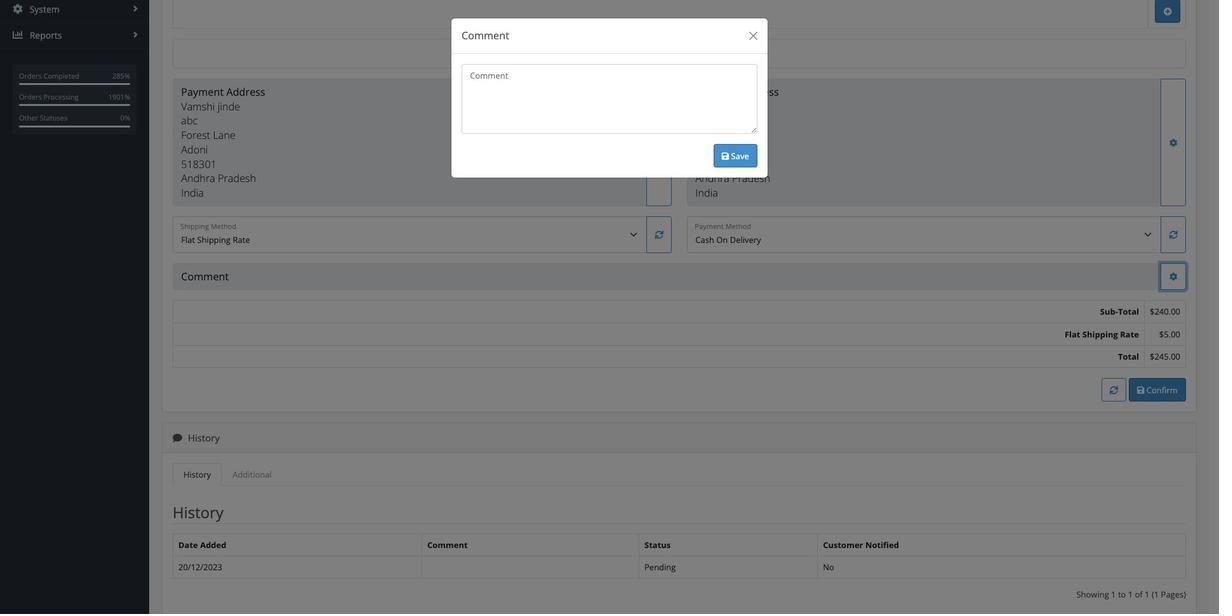 Task type: vqa. For each thing, say whether or not it's contained in the screenshot.
bars image
no



Task type: locate. For each thing, give the bounding box(es) containing it.
abc
[[181, 114, 198, 128]]

2 orders from the top
[[19, 92, 42, 102]]

2 andhra from the left
[[696, 172, 730, 186]]

lane
[[213, 128, 236, 142], [727, 128, 750, 142]]

vamshi down payment
[[181, 99, 215, 113]]

1 horizontal spatial jinde
[[732, 99, 755, 113]]

0 horizontal spatial shipping
[[696, 85, 737, 99]]

$5.00
[[1160, 329, 1181, 340]]

1 india from the left
[[181, 186, 204, 200]]

sync image
[[1170, 231, 1178, 240]]

forest down abc
[[181, 128, 210, 142]]

0 horizontal spatial adoni
[[181, 143, 208, 157]]

1 andhra from the left
[[181, 172, 215, 186]]

1 address from the left
[[226, 85, 265, 99]]

andhra down save icon
[[696, 172, 730, 186]]

0 horizontal spatial cog image
[[13, 4, 24, 14]]

1 horizontal spatial adoni
[[696, 143, 722, 157]]

jinde down shipping address
[[732, 99, 755, 113]]

adoni down abc
[[181, 143, 208, 157]]

2 horizontal spatial 1
[[1145, 589, 1150, 601]]

orders for orders processing
[[19, 92, 42, 102]]

1 horizontal spatial 518301
[[696, 157, 731, 171]]

518301 down the vamshi jinde
[[696, 157, 731, 171]]

no
[[823, 562, 834, 573]]

adoni left save
[[696, 143, 722, 157]]

0 horizontal spatial andhra
[[181, 172, 215, 186]]

andhra inside the payment address vamshi jinde abc forest lane adoni 518301 andhra pradesh india
[[181, 172, 215, 186]]

india inside the payment address vamshi jinde abc forest lane adoni 518301 andhra pradesh india
[[181, 186, 204, 200]]

1 horizontal spatial address
[[740, 85, 779, 99]]

1 lane from the left
[[213, 128, 236, 142]]

1 horizontal spatial vamshi
[[696, 99, 729, 113]]

andhra inside forest lane adoni 518301 andhra pradesh india
[[696, 172, 730, 186]]

plus circle image
[[1164, 7, 1172, 16]]

cog image
[[13, 4, 24, 14], [1170, 273, 1178, 282]]

1 horizontal spatial india
[[696, 186, 718, 200]]

vamshi down shipping address
[[696, 99, 729, 113]]

1 horizontal spatial pradesh
[[732, 172, 771, 186]]

more..
[[660, 47, 693, 61]]

orders processing
[[19, 92, 79, 102]]

1 total from the top
[[1118, 306, 1139, 318]]

customer notified
[[823, 540, 899, 551]]

history up date added
[[173, 502, 224, 523]]

vamshi
[[181, 99, 215, 113], [696, 99, 729, 113]]

notified
[[866, 540, 899, 551]]

1 vertical spatial orders
[[19, 92, 42, 102]]

orders up other
[[19, 92, 42, 102]]

1 pradesh from the left
[[218, 172, 256, 186]]

1 518301 from the left
[[181, 157, 217, 171]]

2 1 from the left
[[1128, 589, 1133, 601]]

history left additional
[[184, 469, 211, 481]]

other statuses
[[19, 113, 67, 123]]

0 horizontal spatial vamshi
[[181, 99, 215, 113]]

cog image left system
[[13, 4, 24, 14]]

1 horizontal spatial 1
[[1128, 589, 1133, 601]]

0 vertical spatial shipping
[[696, 85, 737, 99]]

0%
[[120, 113, 130, 123]]

comment
[[462, 29, 509, 43], [181, 270, 229, 284], [427, 540, 468, 551]]

adoni inside the payment address vamshi jinde abc forest lane adoni 518301 andhra pradesh india
[[181, 143, 208, 157]]

flat
[[1065, 329, 1081, 340]]

2 lane from the left
[[727, 128, 750, 142]]

forest lane adoni 518301 andhra pradesh india
[[696, 128, 771, 200]]

2 india from the left
[[696, 186, 718, 200]]

confirm button
[[1129, 378, 1186, 402]]

forest up save icon
[[696, 128, 725, 142]]

date
[[178, 540, 198, 551]]

0 horizontal spatial lane
[[213, 128, 236, 142]]

518301 inside the payment address vamshi jinde abc forest lane adoni 518301 andhra pradesh india
[[181, 157, 217, 171]]

518301 inside forest lane adoni 518301 andhra pradesh india
[[696, 157, 731, 171]]

processing
[[44, 92, 79, 102]]

518301
[[181, 157, 217, 171], [696, 157, 731, 171]]

2 forest from the left
[[696, 128, 725, 142]]

forest
[[181, 128, 210, 142], [696, 128, 725, 142]]

0 horizontal spatial forest
[[181, 128, 210, 142]]

1 vertical spatial shipping
[[1083, 329, 1118, 340]]

lane inside the payment address vamshi jinde abc forest lane adoni 518301 andhra pradesh india
[[213, 128, 236, 142]]

added
[[200, 540, 226, 551]]

0 horizontal spatial india
[[181, 186, 204, 200]]

jinde down payment
[[218, 99, 240, 113]]

address
[[226, 85, 265, 99], [740, 85, 779, 99]]

orders
[[19, 71, 42, 80], [19, 92, 42, 102]]

0 vertical spatial total
[[1118, 306, 1139, 318]]

1 jinde from the left
[[218, 99, 240, 113]]

sub-total
[[1101, 306, 1139, 318]]

0 vertical spatial comment
[[462, 29, 509, 43]]

india
[[181, 186, 204, 200], [696, 186, 718, 200]]

cog image inside system "link"
[[13, 4, 24, 14]]

sync image
[[655, 231, 664, 240]]

2 pradesh from the left
[[732, 172, 771, 186]]

history
[[185, 432, 220, 444], [184, 469, 211, 481], [173, 502, 224, 523]]

showing 1 to 1 of 1 (1 pages)
[[1077, 589, 1186, 601]]

payment address vamshi jinde abc forest lane adoni 518301 andhra pradesh india
[[181, 85, 265, 200]]

1 orders from the top
[[19, 71, 42, 80]]

0 horizontal spatial 1
[[1111, 589, 1116, 601]]

address up the vamshi jinde
[[740, 85, 779, 99]]

total down rate
[[1118, 351, 1139, 362]]

adoni
[[181, 143, 208, 157], [696, 143, 722, 157]]

cog image up $240.00
[[1170, 273, 1178, 282]]

shipping down "sub-"
[[1083, 329, 1118, 340]]

1 horizontal spatial cog image
[[1170, 273, 1178, 282]]

518301 down abc
[[181, 157, 217, 171]]

1 forest from the left
[[181, 128, 210, 142]]

1 horizontal spatial andhra
[[696, 172, 730, 186]]

2 adoni from the left
[[696, 143, 722, 157]]

0 vertical spatial orders
[[19, 71, 42, 80]]

0 horizontal spatial jinde
[[218, 99, 240, 113]]

1 vertical spatial total
[[1118, 351, 1139, 362]]

total
[[1118, 306, 1139, 318], [1118, 351, 1139, 362]]

save image
[[1137, 386, 1145, 395]]

1 vamshi from the left
[[181, 99, 215, 113]]

pages)
[[1161, 589, 1186, 601]]

1 vertical spatial cog image
[[1170, 273, 1178, 282]]

0 horizontal spatial pradesh
[[218, 172, 256, 186]]

orders up "orders processing"
[[19, 71, 42, 80]]

date added
[[178, 540, 226, 551]]

lane up save
[[727, 128, 750, 142]]

0 horizontal spatial address
[[226, 85, 265, 99]]

reports
[[27, 29, 62, 41]]

total up rate
[[1118, 306, 1139, 318]]

jinde
[[218, 99, 240, 113], [732, 99, 755, 113]]

andhra
[[181, 172, 215, 186], [696, 172, 730, 186]]

status
[[645, 540, 671, 551]]

1 adoni from the left
[[181, 143, 208, 157]]

1
[[1111, 589, 1116, 601], [1128, 589, 1133, 601], [1145, 589, 1150, 601]]

pradesh inside forest lane adoni 518301 andhra pradesh india
[[732, 172, 771, 186]]

0 vertical spatial history
[[185, 432, 220, 444]]

jinde inside the payment address vamshi jinde abc forest lane adoni 518301 andhra pradesh india
[[218, 99, 240, 113]]

address inside the payment address vamshi jinde abc forest lane adoni 518301 andhra pradesh india
[[226, 85, 265, 99]]

1 horizontal spatial forest
[[696, 128, 725, 142]]

address right payment
[[226, 85, 265, 99]]

2 address from the left
[[740, 85, 779, 99]]

0 vertical spatial cog image
[[13, 4, 24, 14]]

pradesh
[[218, 172, 256, 186], [732, 172, 771, 186]]

shipping up the vamshi jinde
[[696, 85, 737, 99]]

1 left (1
[[1145, 589, 1150, 601]]

1 left the of
[[1128, 589, 1133, 601]]

andhra down abc
[[181, 172, 215, 186]]

0 horizontal spatial 518301
[[181, 157, 217, 171]]

history right comment icon
[[185, 432, 220, 444]]

payment
[[181, 85, 224, 99]]

pending
[[645, 562, 676, 573]]

customer
[[823, 540, 863, 551]]

1 horizontal spatial lane
[[727, 128, 750, 142]]

1 left to
[[1111, 589, 1116, 601]]

(1
[[1152, 589, 1159, 601]]

2 518301 from the left
[[696, 157, 731, 171]]

$240.00
[[1150, 306, 1181, 318]]

shipping
[[696, 85, 737, 99], [1083, 329, 1118, 340]]

lane down payment
[[213, 128, 236, 142]]



Task type: describe. For each thing, give the bounding box(es) containing it.
2 total from the top
[[1118, 351, 1139, 362]]

pradesh inside the payment address vamshi jinde abc forest lane adoni 518301 andhra pradesh india
[[218, 172, 256, 186]]

adoni inside forest lane adoni 518301 andhra pradesh india
[[696, 143, 722, 157]]

Comment text field
[[462, 64, 758, 134]]

orders completed
[[19, 71, 79, 80]]

additional link
[[222, 464, 283, 487]]

statuses
[[40, 113, 67, 123]]

sub-
[[1101, 306, 1118, 318]]

1 vertical spatial history
[[184, 469, 211, 481]]

1 1 from the left
[[1111, 589, 1116, 601]]

1 vertical spatial comment
[[181, 270, 229, 284]]

vamshi inside the payment address vamshi jinde abc forest lane adoni 518301 andhra pradesh india
[[181, 99, 215, 113]]

address for payment address vamshi jinde abc forest lane adoni 518301 andhra pradesh india
[[226, 85, 265, 99]]

285%
[[112, 71, 130, 80]]

comment image
[[173, 434, 182, 443]]

shipping address
[[696, 85, 779, 99]]

angle down image
[[693, 49, 700, 59]]

1 horizontal spatial shipping
[[1083, 329, 1118, 340]]

system
[[27, 3, 60, 15]]

2 vamshi from the left
[[696, 99, 729, 113]]

address for shipping address
[[740, 85, 779, 99]]

chart bar image
[[13, 30, 24, 40]]

showing
[[1077, 589, 1109, 601]]

1901%
[[108, 92, 130, 102]]

vamshi jinde
[[696, 99, 755, 113]]

$245.00
[[1150, 351, 1181, 362]]

to
[[1118, 589, 1126, 601]]

20/12/2023
[[178, 562, 222, 573]]

refresh image
[[1110, 386, 1118, 395]]

system link
[[0, 0, 149, 22]]

save
[[729, 150, 749, 162]]

save image
[[722, 152, 729, 160]]

save button
[[714, 144, 758, 168]]

2 vertical spatial comment
[[427, 540, 468, 551]]

lane inside forest lane adoni 518301 andhra pradesh india
[[727, 128, 750, 142]]

orders for orders completed
[[19, 71, 42, 80]]

flat shipping rate
[[1065, 329, 1139, 340]]

confirm
[[1145, 385, 1178, 396]]

other
[[19, 113, 38, 123]]

additional
[[233, 469, 272, 481]]

2 jinde from the left
[[732, 99, 755, 113]]

rate
[[1120, 329, 1139, 340]]

cog image
[[1170, 139, 1178, 147]]

forest inside forest lane adoni 518301 andhra pradesh india
[[696, 128, 725, 142]]

3 1 from the left
[[1145, 589, 1150, 601]]

of
[[1135, 589, 1143, 601]]

completed
[[44, 71, 79, 80]]

india inside forest lane adoni 518301 andhra pradesh india
[[696, 186, 718, 200]]

reports link
[[0, 23, 149, 48]]

history link
[[173, 464, 222, 487]]

2 vertical spatial history
[[173, 502, 224, 523]]

more.. button
[[173, 39, 1186, 69]]

forest inside the payment address vamshi jinde abc forest lane adoni 518301 andhra pradesh india
[[181, 128, 210, 142]]



